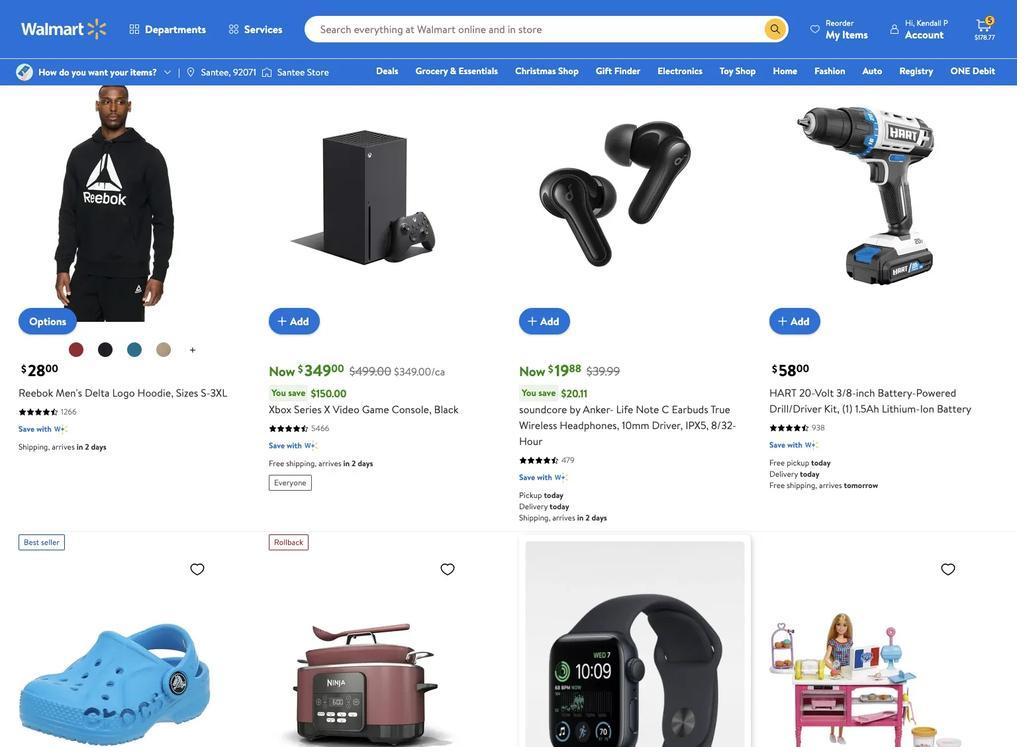 Task type: vqa. For each thing, say whether or not it's contained in the screenshot.
"2,"
no



Task type: locate. For each thing, give the bounding box(es) containing it.
walmart+
[[956, 83, 996, 96]]

add to favorites list, ninja foodi possible cooker 8.5qt multi-cooker, cherry tarte, mc1000wm image
[[440, 561, 456, 578]]

you up soundcore
[[522, 386, 537, 400]]

santee, 92071
[[201, 66, 256, 79]]

logo
[[112, 386, 135, 400]]

$ left 28
[[21, 362, 26, 377]]

92071
[[233, 66, 256, 79]]

shipping,
[[770, 21, 801, 32], [19, 441, 50, 453], [519, 512, 551, 523]]

shipping, up everyone
[[286, 458, 317, 469]]

save up series on the bottom of page
[[288, 386, 306, 400]]

add button
[[269, 308, 320, 335], [519, 308, 570, 335], [770, 308, 821, 335]]

1 $ from the left
[[21, 362, 26, 377]]

2 horizontal spatial 00
[[797, 361, 810, 376]]

save for $150.00
[[288, 386, 306, 400]]

2 horizontal spatial add
[[791, 314, 810, 329]]

tomorrow inside free pickup today delivery today free shipping, arrives tomorrow
[[844, 480, 879, 491]]

0 vertical spatial shipping,
[[770, 21, 801, 32]]

christmas
[[515, 64, 556, 78]]

christmas shop link
[[510, 64, 585, 78]]

10mm
[[622, 418, 650, 433]]

add up 19
[[541, 314, 560, 329]]

1 horizontal spatial walmart plus image
[[806, 439, 819, 452]]

shipping, inside free pickup today delivery today free shipping, arrives tomorrow
[[787, 480, 818, 491]]

shop
[[559, 64, 579, 78], [736, 64, 756, 78]]

today inside delivery today shipping, arrives tomorrow
[[800, 9, 820, 21]]

$ 58 00
[[773, 359, 810, 382]]

walmart plus image
[[806, 439, 819, 452], [555, 471, 568, 484]]

free pickup today delivery today free shipping, arrives tomorrow
[[770, 457, 879, 491]]

delivery today shipping, arrives tomorrow
[[770, 9, 862, 32]]

x
[[324, 402, 330, 417]]

1 vertical spatial shipping,
[[286, 458, 317, 469]]

hart
[[770, 386, 797, 400]]

1 vertical spatial tomorrow
[[844, 480, 879, 491]]

3 add from the left
[[791, 314, 810, 329]]

you up the xbox
[[272, 386, 286, 400]]

reebok men's delta logo hoodie, sizes s-3xl
[[19, 386, 227, 400]]

add to cart image
[[525, 313, 541, 329], [775, 313, 791, 329]]

1 horizontal spatial walmart plus image
[[305, 439, 318, 453]]

santee,
[[201, 66, 231, 79]]

shop right christmas in the right top of the page
[[559, 64, 579, 78]]

save
[[19, 423, 34, 435], [770, 439, 786, 451], [269, 440, 285, 451], [519, 472, 535, 483]]

 image left how
[[16, 64, 33, 81]]

you inside you save $20.11 soundcore by anker- life note c earbuds true wireless headphones, 10mm driver, ipx5, 8/32- hour
[[522, 386, 537, 400]]

services button
[[217, 13, 294, 45]]

save for $20.11
[[539, 386, 556, 400]]

you
[[272, 386, 286, 400], [522, 386, 537, 400]]

santee
[[278, 66, 305, 79]]

938
[[812, 422, 825, 433]]

game
[[362, 402, 389, 417]]

1 horizontal spatial now
[[519, 362, 546, 380]]

 image
[[16, 64, 33, 81], [185, 67, 196, 78]]

$ left 349 at left
[[298, 362, 303, 377]]

save inside 'you save $150.00 xbox series x video game console, black'
[[288, 386, 306, 400]]

$
[[21, 362, 26, 377], [298, 362, 303, 377], [548, 362, 554, 377], [773, 362, 778, 377]]

driver,
[[652, 418, 683, 433]]

$499.00
[[350, 363, 392, 380]]

shipping, inside delivery today shipping, arrives tomorrow
[[770, 21, 801, 32]]

shipping, up santee store
[[286, 5, 317, 16]]

$ inside now $ 349 00 $499.00 $349.00/ca
[[298, 362, 303, 377]]

2 horizontal spatial shipping,
[[770, 21, 801, 32]]

1 free shipping, arrives in 2 days from the top
[[269, 5, 373, 16]]

now left 349 at left
[[269, 362, 295, 380]]

2 $ from the left
[[298, 362, 303, 377]]

xbox series x video game console, black image
[[269, 64, 461, 324]]

black image
[[97, 342, 113, 358]]

today
[[800, 9, 820, 21], [812, 457, 831, 469], [800, 469, 820, 480], [544, 490, 564, 501], [550, 501, 570, 512]]

add to cart image for 58
[[775, 313, 791, 329]]

walmart plus image down 5466
[[305, 439, 318, 453]]

auto
[[863, 64, 883, 78]]

0 horizontal spatial walmart plus image
[[555, 471, 568, 484]]

1.5ah
[[856, 402, 880, 416]]

add to cart image up now $ 19 88 $39.99
[[525, 313, 541, 329]]

2 you from the left
[[522, 386, 537, 400]]

shop for toy shop
[[736, 64, 756, 78]]

2 shop from the left
[[736, 64, 756, 78]]

kit,
[[825, 402, 840, 416]]

add to cart image up 58
[[775, 313, 791, 329]]

free shipping, arrives in 2 days up services at the left of the page
[[269, 5, 373, 16]]

add button up 349 at left
[[269, 308, 320, 335]]

now inside now $ 349 00 $499.00 $349.00/ca
[[269, 362, 295, 380]]

2 vertical spatial shipping,
[[787, 480, 818, 491]]

1 horizontal spatial 00
[[331, 361, 344, 376]]

free shipping, arrives in 2 days down 5466
[[269, 458, 373, 469]]

00 up $150.00
[[331, 361, 344, 376]]

arrives down 5466
[[319, 458, 342, 469]]

shipping, down pickup
[[519, 512, 551, 523]]

0 horizontal spatial walmart plus image
[[54, 423, 67, 436]]

1 save from the left
[[288, 386, 306, 400]]

0 horizontal spatial add
[[290, 314, 309, 329]]

walmart plus image up shipping, arrives in 2 days
[[54, 423, 67, 436]]

walmart image
[[21, 19, 107, 40]]

with up shipping, arrives in 2 days
[[36, 423, 52, 435]]

arrives down 938
[[820, 480, 843, 491]]

arrives inside the 'pickup today delivery today shipping, arrives in 2 days'
[[553, 512, 576, 523]]

men's
[[56, 386, 82, 400]]

0 horizontal spatial  image
[[16, 64, 33, 81]]

1 vertical spatial delivery
[[770, 469, 799, 480]]

free
[[269, 5, 284, 16], [770, 457, 785, 469], [269, 458, 284, 469], [770, 480, 785, 491]]

add to favorites list, soundcore by anker- life note c earbuds true wireless headphones, 10mm driver, ipx5, 8/32-hour image
[[690, 70, 706, 86]]

0 horizontal spatial shop
[[559, 64, 579, 78]]

wireless
[[519, 418, 558, 433]]

now inside now $ 19 88 $39.99
[[519, 362, 546, 380]]

add button up $ 58 00
[[770, 308, 821, 335]]

2 00 from the left
[[331, 361, 344, 376]]

save
[[288, 386, 306, 400], [539, 386, 556, 400]]

0 horizontal spatial add button
[[269, 308, 320, 335]]

walmart plus image down 938
[[806, 439, 819, 452]]

Walmart Site-Wide search field
[[305, 16, 789, 42]]

anker-
[[583, 402, 614, 417]]

save with up pickup
[[519, 472, 552, 483]]

0 vertical spatial walmart plus image
[[806, 439, 819, 452]]

options link
[[19, 308, 77, 335]]

1 horizontal spatial  image
[[185, 67, 196, 78]]

now $ 19 88 $39.99
[[519, 359, 620, 382]]

 image right |
[[185, 67, 196, 78]]

2 vertical spatial shipping,
[[519, 512, 551, 523]]

1 00 from the left
[[45, 361, 58, 376]]

$20.11
[[561, 386, 588, 401]]

shop right toy
[[736, 64, 756, 78]]

1 horizontal spatial add
[[541, 314, 560, 329]]

4 $ from the left
[[773, 362, 778, 377]]

2 add to cart image from the left
[[775, 313, 791, 329]]

walmart plus image down 479 in the right bottom of the page
[[555, 471, 568, 484]]

00 up reebok
[[45, 361, 58, 376]]

you inside 'you save $150.00 xbox series x video game console, black'
[[272, 386, 286, 400]]

1 vertical spatial free shipping, arrives in 2 days
[[269, 458, 373, 469]]

best seller
[[24, 537, 60, 548]]

deals
[[376, 64, 399, 78]]

2
[[352, 5, 356, 16], [85, 441, 89, 453], [352, 458, 356, 469], [586, 512, 590, 523]]

hi,
[[906, 17, 915, 28]]

shipping, down reebok
[[19, 441, 50, 453]]

3 add button from the left
[[770, 308, 821, 335]]

now for 19
[[519, 362, 546, 380]]

add up $ 58 00
[[791, 314, 810, 329]]

save up soundcore
[[539, 386, 556, 400]]

$ left 19
[[548, 362, 554, 377]]

1 add button from the left
[[269, 308, 320, 335]]

1 horizontal spatial add to cart image
[[775, 313, 791, 329]]

0 horizontal spatial 00
[[45, 361, 58, 376]]

2 add from the left
[[541, 314, 560, 329]]

s-
[[201, 386, 210, 400]]

$ left 58
[[773, 362, 778, 377]]

arrives
[[319, 5, 342, 16], [803, 21, 826, 32], [52, 441, 75, 453], [319, 458, 342, 469], [820, 480, 843, 491], [553, 512, 576, 523]]

now for 349
[[269, 362, 295, 380]]

00
[[45, 361, 58, 376], [331, 361, 344, 376], [797, 361, 810, 376]]

88
[[569, 361, 582, 376]]

save up pickup
[[519, 472, 535, 483]]

2 now from the left
[[519, 362, 546, 380]]

days
[[358, 5, 373, 16], [91, 441, 107, 453], [358, 458, 373, 469], [592, 512, 607, 523]]

&
[[450, 64, 457, 78]]

toy
[[720, 64, 734, 78]]

reebok
[[19, 386, 53, 400]]

reebok men's delta logo hoodie, sizes s-3xl image
[[19, 64, 211, 324]]

add to favorites list, barbie it takes two pastry caf playset with blonde malibu doll & 18 pastry-making accessories image
[[941, 561, 957, 578]]

delivery inside delivery today shipping, arrives tomorrow
[[770, 9, 799, 21]]

0 vertical spatial tomorrow
[[828, 21, 862, 32]]

in inside the 'pickup today delivery today shipping, arrives in 2 days'
[[578, 512, 584, 523]]

fashion
[[815, 64, 846, 78]]

1 horizontal spatial shop
[[736, 64, 756, 78]]

shipping, inside the 'pickup today delivery today shipping, arrives in 2 days'
[[519, 512, 551, 523]]

0 vertical spatial free shipping, arrives in 2 days
[[269, 5, 373, 16]]

1 vertical spatial walmart plus image
[[305, 439, 318, 453]]

now $ 349 00 $499.00 $349.00/ca
[[269, 359, 445, 382]]

lithium-
[[882, 402, 921, 416]]

services
[[245, 22, 283, 36]]

1 shop from the left
[[559, 64, 579, 78]]

now left 19
[[519, 362, 546, 380]]

save down reebok
[[19, 423, 34, 435]]

shop for christmas shop
[[559, 64, 579, 78]]

3 $ from the left
[[548, 362, 554, 377]]

1 horizontal spatial add button
[[519, 308, 570, 335]]

save down the xbox
[[269, 440, 285, 451]]

1 horizontal spatial save
[[539, 386, 556, 400]]

00 inside '$ 28 00'
[[45, 361, 58, 376]]

add to cart image for $39.99
[[525, 313, 541, 329]]

save with up shipping, arrives in 2 days
[[19, 423, 52, 435]]

3 00 from the left
[[797, 361, 810, 376]]

hoodie,
[[138, 386, 174, 400]]

walmart plus image
[[54, 423, 67, 436], [305, 439, 318, 453]]

add
[[290, 314, 309, 329], [541, 314, 560, 329], [791, 314, 810, 329]]

fashion link
[[809, 64, 852, 78]]

items?
[[130, 66, 157, 79]]

gift finder
[[596, 64, 641, 78]]

arrives inside delivery today shipping, arrives tomorrow
[[803, 21, 826, 32]]

ninja foodi possible cooker 8.5qt multi-cooker, cherry tarte, mc1000wm image
[[269, 556, 461, 747]]

 image for how do you want your items?
[[16, 64, 33, 81]]

1 horizontal spatial shipping,
[[519, 512, 551, 523]]

+ button
[[179, 340, 207, 361]]

479
[[562, 455, 575, 466]]

how
[[38, 66, 57, 79]]

0 horizontal spatial now
[[269, 362, 295, 380]]

2 save from the left
[[539, 386, 556, 400]]

1 add to cart image from the left
[[525, 313, 541, 329]]

1 now from the left
[[269, 362, 295, 380]]

now
[[269, 362, 295, 380], [519, 362, 546, 380]]

arrives down 479 in the right bottom of the page
[[553, 512, 576, 523]]

0 vertical spatial walmart plus image
[[54, 423, 67, 436]]

0 horizontal spatial save
[[288, 386, 306, 400]]

hart 20-volt 3/8-inch battery-powered drill/driver kit, (1) 1.5ah lithium-ion battery image
[[770, 64, 962, 324]]

departments
[[145, 22, 206, 36]]

2 vertical spatial delivery
[[519, 501, 548, 512]]

1 add from the left
[[290, 314, 309, 329]]

earbuds
[[672, 402, 709, 417]]

one debit link
[[945, 64, 1002, 78]]

1 you from the left
[[272, 386, 286, 400]]

you for soundcore
[[522, 386, 537, 400]]

 image
[[262, 66, 272, 79]]

add button up 19
[[519, 308, 570, 335]]

c
[[662, 402, 670, 417]]

1 horizontal spatial you
[[522, 386, 537, 400]]

shipping, up "home"
[[770, 21, 801, 32]]

arrives left my
[[803, 21, 826, 32]]

0 horizontal spatial you
[[272, 386, 286, 400]]

barbie it takes two pastry caf playset with blonde malibu doll & 18 pastry-making accessories image
[[770, 556, 962, 747]]

00 inside $ 58 00
[[797, 361, 810, 376]]

2 free shipping, arrives in 2 days from the top
[[269, 458, 373, 469]]

0 horizontal spatial add to cart image
[[525, 313, 541, 329]]

add button for 349
[[269, 308, 320, 335]]

blue coral image
[[126, 342, 142, 358]]

seller
[[41, 537, 60, 548]]

with up pickup on the right bottom of page
[[788, 439, 803, 451]]

save inside you save $20.11 soundcore by anker- life note c earbuds true wireless headphones, 10mm driver, ipx5, 8/32- hour
[[539, 386, 556, 400]]

2 horizontal spatial add button
[[770, 308, 821, 335]]

arrives up store at the top left of page
[[319, 5, 342, 16]]

add up 349 at left
[[290, 314, 309, 329]]

00 up the 20-
[[797, 361, 810, 376]]

0 vertical spatial delivery
[[770, 9, 799, 21]]

add for 19
[[541, 314, 560, 329]]

shipping, down pickup on the right bottom of page
[[787, 480, 818, 491]]

0 horizontal spatial shipping,
[[19, 441, 50, 453]]

2 add button from the left
[[519, 308, 570, 335]]

$178.77
[[975, 32, 996, 42]]

biking red image
[[68, 342, 84, 358]]

1 vertical spatial shipping,
[[19, 441, 50, 453]]

add for 349
[[290, 314, 309, 329]]



Task type: describe. For each thing, give the bounding box(es) containing it.
debit
[[973, 64, 996, 78]]

electronics link
[[652, 64, 709, 78]]

pickup
[[519, 490, 542, 501]]

sizes
[[176, 386, 198, 400]]

you save $20.11 soundcore by anker- life note c earbuds true wireless headphones, 10mm driver, ipx5, 8/32- hour
[[519, 386, 737, 449]]

add to cart image
[[274, 313, 290, 329]]

auto link
[[857, 64, 889, 78]]

life
[[617, 402, 634, 417]]

$ 28 00
[[21, 359, 58, 382]]

rollback
[[274, 537, 303, 548]]

departments button
[[118, 13, 217, 45]]

save with up pickup on the right bottom of page
[[770, 439, 803, 451]]

delivery inside free pickup today delivery today free shipping, arrives tomorrow
[[770, 469, 799, 480]]

how do you want your items?
[[38, 66, 157, 79]]

reorder my items
[[826, 17, 869, 41]]

$39.99
[[587, 363, 620, 380]]

save with down the xbox
[[269, 440, 302, 451]]

hour
[[519, 434, 543, 449]]

caribou image
[[155, 342, 171, 358]]

Search search field
[[305, 16, 789, 42]]

you save $150.00 xbox series x video game console, black
[[269, 386, 459, 417]]

with up pickup
[[537, 472, 552, 483]]

+
[[189, 342, 196, 358]]

ion
[[921, 402, 935, 416]]

(1)
[[843, 402, 853, 416]]

00 for 58
[[797, 361, 810, 376]]

3xl
[[210, 386, 227, 400]]

add button for 19
[[519, 308, 570, 335]]

1266
[[61, 406, 77, 417]]

hi, kendall p account
[[906, 17, 949, 41]]

battery-
[[878, 386, 917, 400]]

00 inside now $ 349 00 $499.00 $349.00/ca
[[331, 361, 344, 376]]

deals link
[[370, 64, 405, 78]]

video
[[333, 402, 360, 417]]

58
[[779, 359, 797, 382]]

kendall
[[917, 17, 942, 28]]

drill/driver
[[770, 402, 822, 416]]

do
[[59, 66, 69, 79]]

your
[[110, 66, 128, 79]]

3/8-
[[837, 386, 857, 400]]

headphones,
[[560, 418, 620, 433]]

console,
[[392, 402, 432, 417]]

delivery inside the 'pickup today delivery today shipping, arrives in 2 days'
[[519, 501, 548, 512]]

28
[[28, 359, 45, 382]]

by
[[570, 402, 581, 417]]

add to favorites list, hart 20-volt 3/8-inch battery-powered drill/driver kit, (1) 1.5ah lithium-ion battery image
[[941, 70, 957, 86]]

delta
[[85, 386, 110, 400]]

want
[[88, 66, 108, 79]]

my
[[826, 27, 840, 41]]

account
[[906, 27, 944, 41]]

can't-miss apple prices. upgraded tech presents for them (& you). shop now. image
[[519, 535, 751, 747]]

everyone
[[274, 477, 307, 488]]

p
[[944, 17, 949, 28]]

inch
[[857, 386, 876, 400]]

add to favorites list, crocs toddler & kids baya clog image
[[189, 561, 205, 578]]

registry
[[900, 64, 934, 78]]

soundcore by anker- life note c earbuds true wireless headphones, 10mm driver, ipx5, 8/32-hour image
[[519, 64, 712, 324]]

home
[[774, 64, 798, 78]]

$ inside now $ 19 88 $39.99
[[548, 362, 554, 377]]

$349.00/ca
[[394, 364, 445, 379]]

gift
[[596, 64, 612, 78]]

reorder
[[826, 17, 854, 28]]

$ inside '$ 28 00'
[[21, 362, 26, 377]]

with up everyone
[[287, 440, 302, 451]]

note
[[636, 402, 660, 417]]

you for xbox
[[272, 386, 286, 400]]

1 vertical spatial walmart plus image
[[555, 471, 568, 484]]

8/32-
[[712, 418, 737, 433]]

0 vertical spatial shipping,
[[286, 5, 317, 16]]

electronics
[[658, 64, 703, 78]]

5 $178.77
[[975, 15, 996, 42]]

soundcore
[[519, 402, 567, 417]]

save down drill/driver
[[770, 439, 786, 451]]

xbox
[[269, 402, 292, 417]]

2 inside the 'pickup today delivery today shipping, arrives in 2 days'
[[586, 512, 590, 523]]

add to favorites list, xbox series x video game console, black image
[[440, 70, 456, 86]]

ipx5,
[[686, 418, 709, 433]]

home link
[[768, 64, 804, 78]]

christmas shop
[[515, 64, 579, 78]]

tomorrow inside delivery today shipping, arrives tomorrow
[[828, 21, 862, 32]]

$ inside $ 58 00
[[773, 362, 778, 377]]

essentials
[[459, 64, 498, 78]]

items
[[843, 27, 869, 41]]

grocery & essentials link
[[410, 64, 504, 78]]

search icon image
[[771, 24, 781, 34]]

registry link
[[894, 64, 940, 78]]

options
[[29, 314, 66, 329]]

crocs toddler & kids baya clog image
[[19, 556, 211, 747]]

add to favorites list, reebok men's delta logo hoodie, sizes s-3xl image
[[189, 70, 205, 86]]

$150.00
[[311, 386, 347, 401]]

finder
[[615, 64, 641, 78]]

|
[[178, 66, 180, 79]]

shipping, arrives in 2 days
[[19, 441, 107, 453]]

grocery & essentials
[[416, 64, 498, 78]]

grocery
[[416, 64, 448, 78]]

toy shop
[[720, 64, 756, 78]]

00 for 28
[[45, 361, 58, 376]]

walmart+ link
[[950, 82, 1002, 97]]

hart 20-volt 3/8-inch battery-powered drill/driver kit, (1) 1.5ah lithium-ion battery
[[770, 386, 972, 416]]

pickup
[[787, 457, 810, 469]]

 image for santee, 92071
[[185, 67, 196, 78]]

arrives down 1266
[[52, 441, 75, 453]]

days inside the 'pickup today delivery today shipping, arrives in 2 days'
[[592, 512, 607, 523]]

powered
[[917, 386, 957, 400]]

arrives inside free pickup today delivery today free shipping, arrives tomorrow
[[820, 480, 843, 491]]

volt
[[816, 386, 834, 400]]

true
[[711, 402, 731, 417]]



